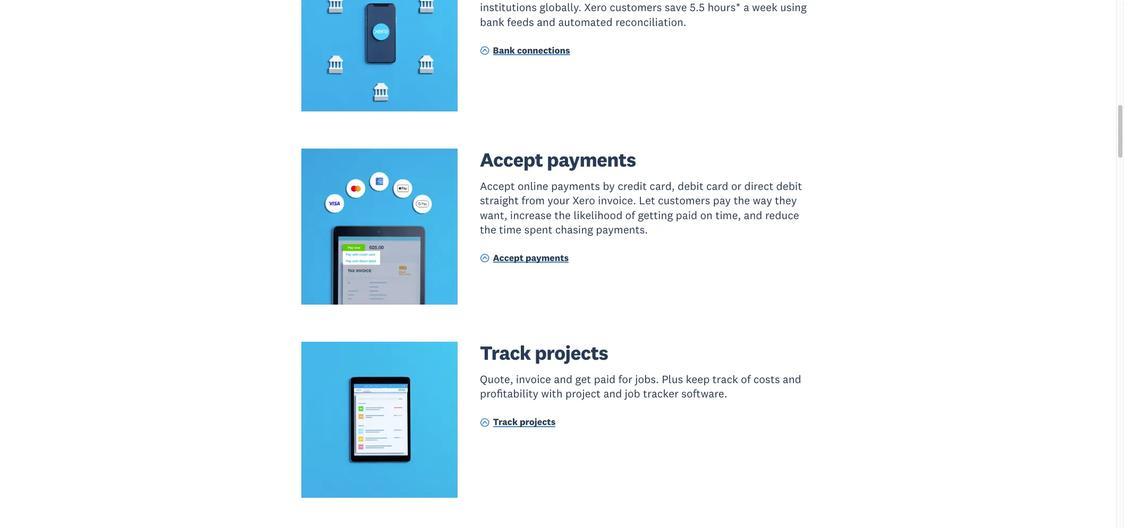 Task type: describe. For each thing, give the bounding box(es) containing it.
using
[[780, 0, 807, 15]]

accept inside button
[[493, 252, 524, 264]]

software.
[[681, 387, 727, 402]]

track
[[712, 373, 738, 387]]

automated
[[558, 15, 613, 29]]

customers inside you can get your bank data into xero from over 21,000 financial institutions globally. xero customers save 5.5 hours* a week using bank feeds and automated reconciliation.
[[610, 0, 662, 15]]

and right costs
[[783, 373, 801, 387]]

you
[[480, 0, 498, 0]]

quote,
[[480, 373, 513, 387]]

a
[[744, 0, 749, 15]]

time
[[499, 223, 522, 237]]

increase
[[510, 208, 552, 223]]

costs
[[754, 373, 780, 387]]

xero for data
[[584, 0, 607, 15]]

of inside accept online payments by credit card, debit card or direct debit straight from your xero invoice. let customers pay the way they want, increase the likelihood of getting paid on time, and reduce the time spent chasing payments.
[[625, 208, 635, 223]]

plus
[[662, 373, 683, 387]]

project
[[565, 387, 601, 402]]

get inside quote, invoice and get paid for jobs. plus keep track of costs and profitability with project and job tracker software.
[[575, 373, 591, 387]]

payments.
[[596, 223, 648, 237]]

0 vertical spatial projects
[[535, 341, 608, 366]]

bank
[[493, 44, 515, 56]]

financial
[[751, 0, 794, 0]]

card,
[[650, 179, 675, 194]]

xero up reconciliation.
[[640, 0, 663, 0]]

let
[[639, 194, 655, 208]]

job
[[625, 387, 640, 402]]

projects inside track projects button
[[520, 417, 556, 429]]

connections
[[517, 44, 570, 56]]

0 vertical spatial bank
[[565, 0, 590, 0]]

they
[[775, 194, 797, 208]]

online
[[518, 179, 548, 194]]

and up with
[[554, 373, 573, 387]]

credit
[[618, 179, 647, 194]]

0 horizontal spatial the
[[480, 223, 496, 237]]

1 debit from the left
[[678, 179, 704, 194]]

spent
[[524, 223, 552, 237]]

2 horizontal spatial the
[[734, 194, 750, 208]]

0 vertical spatial accept payments
[[480, 147, 636, 172]]

on
[[700, 208, 713, 223]]

payments inside accept online payments by credit card, debit card or direct debit straight from your xero invoice. let customers pay the way they want, increase the likelihood of getting paid on time, and reduce the time spent chasing payments.
[[551, 179, 600, 194]]

bank connections
[[493, 44, 570, 56]]

with
[[541, 387, 563, 402]]

accept inside accept online payments by credit card, debit card or direct debit straight from your xero invoice. let customers pay the way they want, increase the likelihood of getting paid on time, and reduce the time spent chasing payments.
[[480, 179, 515, 194]]

from inside accept online payments by credit card, debit card or direct debit straight from your xero invoice. let customers pay the way they want, increase the likelihood of getting paid on time, and reduce the time spent chasing payments.
[[521, 194, 545, 208]]

and inside you can get your bank data into xero from over 21,000 financial institutions globally. xero customers save 5.5 hours* a week using bank feeds and automated reconciliation.
[[537, 15, 555, 29]]

for
[[618, 373, 632, 387]]

bank connections button
[[480, 44, 570, 59]]

0 vertical spatial track
[[480, 341, 531, 366]]

over
[[692, 0, 713, 0]]

track inside track projects button
[[493, 417, 518, 429]]

accept payments inside button
[[493, 252, 569, 264]]

paid inside quote, invoice and get paid for jobs. plus keep track of costs and profitability with project and job tracker software.
[[594, 373, 616, 387]]

institutions
[[480, 0, 537, 15]]

5.5
[[690, 0, 705, 15]]



Task type: locate. For each thing, give the bounding box(es) containing it.
want,
[[480, 208, 507, 223]]

and
[[537, 15, 555, 29], [744, 208, 762, 223], [554, 373, 573, 387], [783, 373, 801, 387], [603, 387, 622, 402]]

paid inside accept online payments by credit card, debit card or direct debit straight from your xero invoice. let customers pay the way they want, increase the likelihood of getting paid on time, and reduce the time spent chasing payments.
[[676, 208, 697, 223]]

debit left card
[[678, 179, 704, 194]]

by
[[603, 179, 615, 194]]

save
[[665, 0, 687, 15]]

0 vertical spatial your
[[540, 0, 563, 0]]

from
[[665, 0, 689, 0], [521, 194, 545, 208]]

keep
[[686, 373, 710, 387]]

way
[[753, 194, 772, 208]]

track up quote,
[[480, 341, 531, 366]]

payments inside accept payments button
[[526, 252, 569, 264]]

accept payments down spent
[[493, 252, 569, 264]]

feeds
[[507, 15, 534, 29]]

jobs.
[[635, 373, 659, 387]]

invoice.
[[598, 194, 636, 208]]

1 horizontal spatial paid
[[676, 208, 697, 223]]

bank
[[565, 0, 590, 0], [480, 15, 504, 29]]

of up payments.
[[625, 208, 635, 223]]

your inside you can get your bank data into xero from over 21,000 financial institutions globally. xero customers save 5.5 hours* a week using bank feeds and automated reconciliation.
[[540, 0, 563, 0]]

2 vertical spatial payments
[[526, 252, 569, 264]]

0 vertical spatial payments
[[547, 147, 636, 172]]

accept up online at the top
[[480, 147, 543, 172]]

1 vertical spatial bank
[[480, 15, 504, 29]]

payments left 'by'
[[551, 179, 600, 194]]

direct
[[744, 179, 774, 194]]

debit
[[678, 179, 704, 194], [776, 179, 802, 194]]

0 vertical spatial track projects
[[480, 341, 608, 366]]

quote, invoice and get paid for jobs. plus keep track of costs and profitability with project and job tracker software.
[[480, 373, 801, 402]]

debit up they
[[776, 179, 802, 194]]

0 horizontal spatial from
[[521, 194, 545, 208]]

chasing
[[555, 223, 593, 237]]

bank up globally. at the top
[[565, 0, 590, 0]]

getting
[[638, 208, 673, 223]]

1 horizontal spatial from
[[665, 0, 689, 0]]

accept up straight
[[480, 179, 515, 194]]

1 vertical spatial track projects
[[493, 417, 556, 429]]

1 vertical spatial paid
[[594, 373, 616, 387]]

accept online payments by credit card, debit card or direct debit straight from your xero invoice. let customers pay the way they want, increase the likelihood of getting paid on time, and reduce the time spent chasing payments.
[[480, 179, 802, 237]]

1 horizontal spatial get
[[575, 373, 591, 387]]

xero up likelihood
[[572, 194, 595, 208]]

0 horizontal spatial debit
[[678, 179, 704, 194]]

from up save in the right top of the page
[[665, 0, 689, 0]]

accept payments button
[[480, 252, 569, 267]]

customers down into
[[610, 0, 662, 15]]

xero inside accept online payments by credit card, debit card or direct debit straight from your xero invoice. let customers pay the way they want, increase the likelihood of getting paid on time, and reduce the time spent chasing payments.
[[572, 194, 595, 208]]

1 vertical spatial accept payments
[[493, 252, 569, 264]]

paid left on
[[676, 208, 697, 223]]

xero down data
[[584, 0, 607, 15]]

xero for card,
[[572, 194, 595, 208]]

customers
[[610, 0, 662, 15], [658, 194, 710, 208]]

1 vertical spatial accept
[[480, 179, 515, 194]]

and down globally. at the top
[[537, 15, 555, 29]]

from down online at the top
[[521, 194, 545, 208]]

track down profitability
[[493, 417, 518, 429]]

of right track
[[741, 373, 751, 387]]

data
[[592, 0, 615, 0]]

0 horizontal spatial get
[[522, 0, 538, 0]]

get inside you can get your bank data into xero from over 21,000 financial institutions globally. xero customers save 5.5 hours* a week using bank feeds and automated reconciliation.
[[522, 0, 538, 0]]

payments up 'by'
[[547, 147, 636, 172]]

1 horizontal spatial the
[[554, 208, 571, 223]]

or
[[731, 179, 742, 194]]

1 vertical spatial your
[[548, 194, 570, 208]]

your
[[540, 0, 563, 0], [548, 194, 570, 208]]

1 vertical spatial payments
[[551, 179, 600, 194]]

reduce
[[765, 208, 799, 223]]

0 vertical spatial get
[[522, 0, 538, 0]]

2 vertical spatial accept
[[493, 252, 524, 264]]

and inside accept online payments by credit card, debit card or direct debit straight from your xero invoice. let customers pay the way they want, increase the likelihood of getting paid on time, and reduce the time spent chasing payments.
[[744, 208, 762, 223]]

get up project
[[575, 373, 591, 387]]

into
[[618, 0, 637, 0]]

your down online at the top
[[548, 194, 570, 208]]

projects
[[535, 341, 608, 366], [520, 417, 556, 429]]

0 vertical spatial from
[[665, 0, 689, 0]]

track projects
[[480, 341, 608, 366], [493, 417, 556, 429]]

of inside quote, invoice and get paid for jobs. plus keep track of costs and profitability with project and job tracker software.
[[741, 373, 751, 387]]

accept down 'time' on the left top of the page
[[493, 252, 524, 264]]

get right can
[[522, 0, 538, 0]]

and down way
[[744, 208, 762, 223]]

the down want,
[[480, 223, 496, 237]]

track projects down profitability
[[493, 417, 556, 429]]

1 horizontal spatial of
[[741, 373, 751, 387]]

get
[[522, 0, 538, 0], [575, 373, 591, 387]]

0 vertical spatial accept
[[480, 147, 543, 172]]

accept payments
[[480, 147, 636, 172], [493, 252, 569, 264]]

reconciliation.
[[615, 15, 687, 29]]

0 horizontal spatial bank
[[480, 15, 504, 29]]

you can get your bank data into xero from over 21,000 financial institutions globally. xero customers save 5.5 hours* a week using bank feeds and automated reconciliation.
[[480, 0, 807, 29]]

projects down with
[[520, 417, 556, 429]]

profitability
[[480, 387, 538, 402]]

xero
[[640, 0, 663, 0], [584, 0, 607, 15], [572, 194, 595, 208]]

customers inside accept online payments by credit card, debit card or direct debit straight from your xero invoice. let customers pay the way they want, increase the likelihood of getting paid on time, and reduce the time spent chasing payments.
[[658, 194, 710, 208]]

1 vertical spatial of
[[741, 373, 751, 387]]

track projects inside button
[[493, 417, 556, 429]]

track projects button
[[480, 417, 556, 431]]

accept
[[480, 147, 543, 172], [480, 179, 515, 194], [493, 252, 524, 264]]

from inside you can get your bank data into xero from over 21,000 financial institutions globally. xero customers save 5.5 hours* a week using bank feeds and automated reconciliation.
[[665, 0, 689, 0]]

paid
[[676, 208, 697, 223], [594, 373, 616, 387]]

the down or on the right of page
[[734, 194, 750, 208]]

1 horizontal spatial debit
[[776, 179, 802, 194]]

1 vertical spatial from
[[521, 194, 545, 208]]

1 vertical spatial track
[[493, 417, 518, 429]]

customers down card, on the right of page
[[658, 194, 710, 208]]

1 vertical spatial get
[[575, 373, 591, 387]]

1 horizontal spatial bank
[[565, 0, 590, 0]]

21,000
[[716, 0, 749, 0]]

2 debit from the left
[[776, 179, 802, 194]]

pay
[[713, 194, 731, 208]]

week
[[752, 0, 777, 15]]

0 vertical spatial of
[[625, 208, 635, 223]]

of
[[625, 208, 635, 223], [741, 373, 751, 387]]

globally.
[[540, 0, 581, 15]]

1 vertical spatial customers
[[658, 194, 710, 208]]

payments down spent
[[526, 252, 569, 264]]

accept payments up online at the top
[[480, 147, 636, 172]]

0 horizontal spatial of
[[625, 208, 635, 223]]

0 vertical spatial customers
[[610, 0, 662, 15]]

payments
[[547, 147, 636, 172], [551, 179, 600, 194], [526, 252, 569, 264]]

likelihood
[[574, 208, 623, 223]]

paid left for
[[594, 373, 616, 387]]

1 vertical spatial projects
[[520, 417, 556, 429]]

track projects up the "invoice"
[[480, 341, 608, 366]]

0 horizontal spatial paid
[[594, 373, 616, 387]]

the up chasing
[[554, 208, 571, 223]]

tracker
[[643, 387, 679, 402]]

the
[[734, 194, 750, 208], [554, 208, 571, 223], [480, 223, 496, 237]]

your inside accept online payments by credit card, debit card or direct debit straight from your xero invoice. let customers pay the way they want, increase the likelihood of getting paid on time, and reduce the time spent chasing payments.
[[548, 194, 570, 208]]

can
[[501, 0, 519, 0]]

projects up project
[[535, 341, 608, 366]]

card
[[706, 179, 728, 194]]

and down for
[[603, 387, 622, 402]]

time,
[[715, 208, 741, 223]]

invoice
[[516, 373, 551, 387]]

0 vertical spatial paid
[[676, 208, 697, 223]]

straight
[[480, 194, 519, 208]]

bank down institutions
[[480, 15, 504, 29]]

track
[[480, 341, 531, 366], [493, 417, 518, 429]]

hours*
[[708, 0, 741, 15]]

your up globally. at the top
[[540, 0, 563, 0]]



Task type: vqa. For each thing, say whether or not it's contained in the screenshot.
2nd Included icon from the bottom
no



